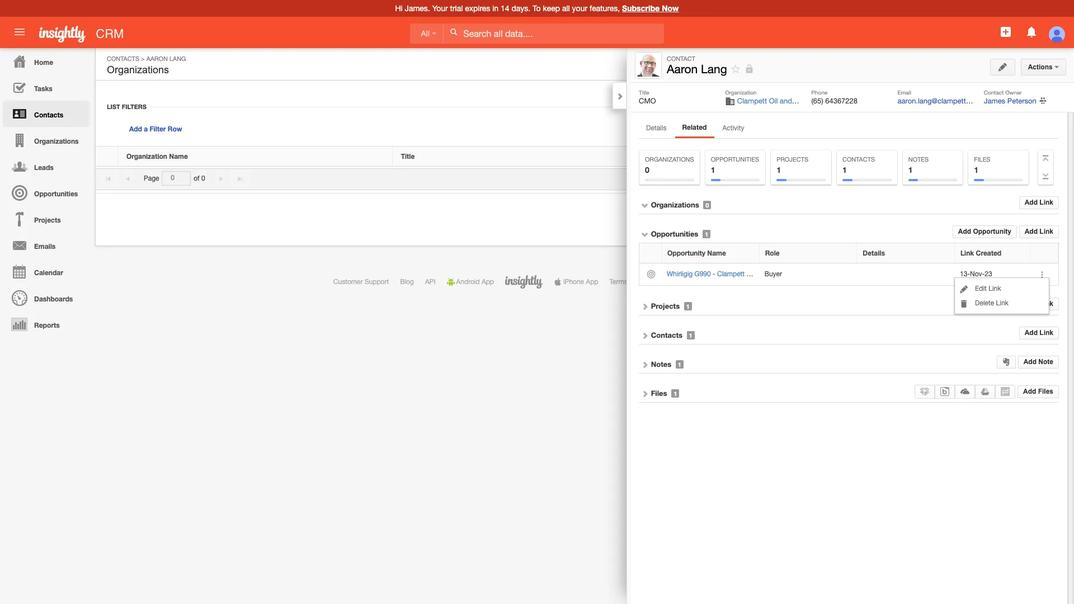 Task type: vqa. For each thing, say whether or not it's contained in the screenshot.
2nd chevron right icon from the top
yes



Task type: locate. For each thing, give the bounding box(es) containing it.
0 vertical spatial opportunity
[[973, 228, 1011, 236]]

aaron inside row
[[822, 270, 840, 278]]

chevron right image left files link
[[641, 390, 649, 398]]

details
[[646, 124, 667, 132], [675, 152, 697, 161], [863, 249, 885, 257]]

dashboards
[[34, 295, 73, 303]]

calendar
[[34, 269, 63, 277]]

of right "page"
[[194, 175, 199, 182]]

1 vertical spatial created
[[976, 249, 1001, 257]]

1 vertical spatial clampett
[[717, 270, 745, 278]]

1 vertical spatial chevron right image
[[641, 332, 649, 339]]

files down notes link
[[651, 389, 667, 398]]

service
[[637, 278, 659, 286]]

1 vertical spatial gas,
[[770, 270, 784, 278]]

opportunities link down leads
[[3, 180, 90, 206]]

0 horizontal spatial details
[[646, 124, 667, 132]]

customer support link
[[333, 278, 389, 286]]

files 1
[[974, 156, 990, 175]]

add down edit
[[974, 300, 987, 308]]

1 horizontal spatial opportunity
[[973, 228, 1011, 236]]

0 horizontal spatial name
[[169, 152, 188, 161]]

customer support
[[333, 278, 389, 286]]

0 horizontal spatial -
[[713, 270, 715, 278]]

created up no on the right
[[965, 152, 991, 161]]

1 horizontal spatial notes
[[908, 156, 929, 163]]

0 horizontal spatial app
[[482, 278, 494, 286]]

add link right the add opportunity
[[1025, 228, 1053, 236]]

0 horizontal spatial contacts link
[[3, 101, 90, 127]]

add opportunity link
[[953, 226, 1017, 238]]

0 vertical spatial link created
[[950, 152, 991, 161]]

organizations
[[107, 64, 169, 76], [34, 137, 79, 145], [645, 156, 694, 163], [651, 200, 699, 209]]

0 horizontal spatial lang
[[169, 55, 186, 62]]

chevron right image down service
[[641, 332, 649, 339]]

add a filter row link
[[129, 125, 182, 133]]

1 vertical spatial link created
[[961, 249, 1001, 257]]

1 horizontal spatial lang
[[701, 62, 727, 76]]

notes for notes 1
[[908, 156, 929, 163]]

app for iphone app
[[586, 278, 598, 286]]

whirligig g990 - clampett oil and gas, singapore - aaron lang
[[667, 270, 857, 278]]

add right link files from pandadoc to this image
[[1023, 388, 1036, 395]]

emails link
[[3, 232, 90, 258]]

0 horizontal spatial aaron
[[146, 55, 168, 62]]

1 left "items"
[[974, 165, 978, 175]]

projects link up emails at the top left
[[3, 206, 90, 232]]

1 vertical spatial and
[[756, 270, 768, 278]]

organization down 'follow' icon
[[725, 89, 757, 96]]

2 horizontal spatial lang
[[842, 270, 857, 278]]

files up no on the right
[[974, 156, 990, 163]]

1 right projects 1 in the top right of the page
[[842, 165, 847, 175]]

organization up "page"
[[126, 152, 167, 161]]

files for files 1
[[974, 156, 990, 163]]

a
[[144, 125, 148, 133]]

organizations inside contacts > aaron lang organizations
[[107, 64, 169, 76]]

1 vertical spatial opportunities
[[34, 190, 78, 198]]

1 vertical spatial organizations link
[[651, 200, 699, 209]]

leads
[[34, 163, 54, 172]]

contacts inside contacts > aaron lang organizations
[[107, 55, 139, 62]]

organizations link
[[3, 127, 90, 153], [651, 200, 699, 209]]

1 vertical spatial contacts link
[[3, 101, 90, 127]]

2 horizontal spatial details
[[863, 249, 885, 257]]

chevron right image left notes link
[[641, 361, 649, 369]]

0 vertical spatial name
[[169, 152, 188, 161]]

add link right project
[[1025, 300, 1053, 308]]

related link
[[675, 121, 713, 136]]

singapore down phone
[[811, 97, 844, 105]]

14
[[501, 4, 509, 13]]

lang
[[169, 55, 186, 62], [701, 62, 727, 76], [842, 270, 857, 278]]

organizations down >
[[107, 64, 169, 76]]

notes link
[[651, 360, 671, 369]]

chevron right image for contacts
[[641, 332, 649, 339]]

change record owner image
[[1039, 96, 1047, 106]]

0 horizontal spatial title
[[401, 152, 415, 161]]

iphone app link
[[554, 278, 598, 286]]

add link button up add note on the bottom
[[1019, 327, 1059, 340]]

add right the add opportunity
[[1025, 228, 1038, 236]]

add opportunity
[[958, 228, 1011, 236]]

1 vertical spatial of
[[629, 278, 635, 286]]

oil up processing
[[747, 270, 755, 278]]

lang inside row
[[842, 270, 857, 278]]

0 vertical spatial title
[[639, 89, 649, 96]]

and
[[780, 97, 792, 105], [756, 270, 768, 278]]

1 vertical spatial projects
[[34, 216, 61, 224]]

1 horizontal spatial opportunities
[[651, 229, 698, 238]]

add up contact owner
[[987, 60, 1000, 68]]

contact
[[667, 55, 695, 62], [984, 89, 1004, 96]]

1 vertical spatial name
[[707, 249, 726, 257]]

gas, left '(65)' in the right of the page
[[794, 97, 809, 105]]

1 app from the left
[[482, 278, 494, 286]]

name for organization name
[[169, 152, 188, 161]]

details for title
[[675, 152, 697, 161]]

2 horizontal spatial aaron
[[822, 270, 840, 278]]

of
[[194, 175, 199, 182], [629, 278, 635, 286]]

opportunities
[[711, 156, 759, 163], [34, 190, 78, 198], [651, 229, 698, 238]]

opportunity up 23 at the top right
[[973, 228, 1011, 236]]

owner
[[1005, 89, 1022, 96]]

of right terms
[[629, 278, 635, 286]]

and left '(65)' in the right of the page
[[780, 97, 792, 105]]

chevron right image
[[616, 92, 624, 100], [641, 332, 649, 339], [641, 390, 649, 398]]

chevron right image
[[641, 303, 649, 310], [641, 361, 649, 369]]

clampett up 'data'
[[717, 270, 745, 278]]

aaron.lang@clampett.com link
[[898, 97, 982, 105]]

0 vertical spatial and
[[780, 97, 792, 105]]

organization name
[[126, 152, 188, 161]]

2 horizontal spatial opportunities
[[711, 156, 759, 163]]

0 vertical spatial contact
[[667, 55, 695, 62]]

navigation
[[0, 48, 90, 337]]

hi
[[395, 4, 403, 13]]

opportunities down leads
[[34, 190, 78, 198]]

0 horizontal spatial files
[[651, 389, 667, 398]]

2 vertical spatial chevron right image
[[641, 390, 649, 398]]

0 vertical spatial of
[[194, 175, 199, 182]]

1 horizontal spatial title
[[639, 89, 649, 96]]

0 vertical spatial opportunities link
[[3, 180, 90, 206]]

contact right contact icon
[[667, 55, 695, 62]]

add
[[987, 60, 1000, 68], [129, 125, 142, 133], [1025, 199, 1038, 207], [958, 228, 971, 236], [1025, 228, 1038, 236], [974, 300, 987, 308], [1025, 300, 1038, 308], [1025, 329, 1038, 337], [1024, 358, 1037, 366], [1023, 388, 1036, 395]]

actions
[[1028, 63, 1054, 71]]

1 vertical spatial organization
[[126, 152, 167, 161]]

1 horizontal spatial 0
[[645, 165, 649, 175]]

files down note
[[1038, 388, 1053, 395]]

1 horizontal spatial -
[[818, 270, 821, 278]]

1 vertical spatial singapore
[[785, 270, 816, 278]]

organizations link up leads
[[3, 127, 90, 153]]

1 right opportunities 1
[[777, 165, 781, 175]]

0 up opportunity name
[[706, 201, 709, 209]]

1 horizontal spatial name
[[707, 249, 726, 257]]

add link button right add opportunity link on the top
[[1019, 226, 1059, 238]]

2 vertical spatial details
[[863, 249, 885, 257]]

1 vertical spatial contact
[[984, 89, 1004, 96]]

0 up chevron down image
[[645, 165, 649, 175]]

edit
[[975, 285, 987, 292]]

contacts link up notes link
[[651, 330, 682, 339]]

tasks link
[[3, 74, 90, 101]]

opportunities up opportunity name
[[651, 229, 698, 238]]

1 horizontal spatial details
[[675, 152, 697, 161]]

opportunities down activity link
[[711, 156, 759, 163]]

0 horizontal spatial opportunities
[[34, 190, 78, 198]]

1 chevron right image from the top
[[641, 303, 649, 310]]

(65)
[[811, 97, 823, 105]]

link created for role
[[961, 249, 1001, 257]]

chevron right image down service
[[641, 303, 649, 310]]

app right iphone
[[586, 278, 598, 286]]

1 vertical spatial title
[[401, 152, 415, 161]]

1 inside opportunities 1
[[711, 165, 715, 175]]

1 horizontal spatial organization
[[725, 89, 757, 96]]

follow image
[[730, 64, 741, 74]]

1 horizontal spatial organizations link
[[651, 200, 699, 209]]

2 vertical spatial contacts link
[[651, 330, 682, 339]]

add files button
[[1018, 385, 1059, 398]]

projects link down privacy
[[651, 301, 680, 310]]

add link down the display
[[1025, 199, 1053, 207]]

1 vertical spatial projects link
[[651, 301, 680, 310]]

name down row at the top left
[[169, 152, 188, 161]]

app right android
[[482, 278, 494, 286]]

1 vertical spatial opportunities link
[[651, 229, 698, 238]]

1 horizontal spatial app
[[586, 278, 598, 286]]

contacts link inside navigation
[[3, 101, 90, 127]]

contacts inside navigation
[[34, 111, 63, 119]]

0 for of 0
[[201, 175, 205, 182]]

0 vertical spatial contacts link
[[107, 55, 139, 62]]

0 horizontal spatial opportunities link
[[3, 180, 90, 206]]

link created up no on the right
[[950, 152, 991, 161]]

1 - from the left
[[713, 270, 715, 278]]

phone
[[811, 89, 827, 96]]

chevron down image
[[641, 201, 649, 209]]

gas,
[[794, 97, 809, 105], [770, 270, 784, 278]]

title for title cmo
[[639, 89, 649, 96]]

Search all data.... text field
[[444, 23, 664, 44]]

api link
[[425, 278, 436, 286]]

0 horizontal spatial projects link
[[3, 206, 90, 232]]

1 horizontal spatial gas,
[[794, 97, 809, 105]]

column header
[[96, 147, 118, 167]]

0 horizontal spatial and
[[756, 270, 768, 278]]

name
[[169, 152, 188, 161], [707, 249, 726, 257]]

1 vertical spatial notes
[[651, 360, 671, 369]]

0 inside organizations 0
[[645, 165, 649, 175]]

buyer cell
[[759, 263, 857, 286]]

2 vertical spatial opportunities
[[651, 229, 698, 238]]

2 chevron right image from the top
[[641, 361, 649, 369]]

1 horizontal spatial projects
[[651, 301, 680, 310]]

details for role
[[863, 249, 885, 257]]

0 vertical spatial projects link
[[3, 206, 90, 232]]

title for title
[[401, 152, 415, 161]]

gas, up data processing addendum
[[770, 270, 784, 278]]

details link
[[639, 121, 674, 138]]

created up 23 at the top right
[[976, 249, 1001, 257]]

2 horizontal spatial projects
[[777, 156, 808, 163]]

contact up james
[[984, 89, 1004, 96]]

name for opportunity name
[[707, 249, 726, 257]]

leads link
[[3, 153, 90, 180]]

- right buyer
[[818, 270, 821, 278]]

chevron right image for notes
[[641, 361, 649, 369]]

cell
[[857, 263, 955, 286]]

contacts link down tasks
[[3, 101, 90, 127]]

1 inside files 1
[[974, 165, 978, 175]]

opportunity inside row
[[667, 249, 705, 257]]

title inside title cmo
[[639, 89, 649, 96]]

0 horizontal spatial 0
[[201, 175, 205, 182]]

- right g990
[[713, 270, 715, 278]]

buyer
[[765, 270, 782, 278]]

0 vertical spatial organization
[[725, 89, 757, 96]]

contact for contact owner
[[984, 89, 1004, 96]]

1 inside projects 1
[[777, 165, 781, 175]]

0 horizontal spatial organization
[[126, 152, 167, 161]]

1 vertical spatial details
[[675, 152, 697, 161]]

white image
[[450, 28, 458, 36]]

1 right organizations 0
[[711, 165, 715, 175]]

app for android app
[[482, 278, 494, 286]]

opportunities link up opportunity name
[[651, 229, 698, 238]]

terms of service
[[609, 278, 659, 286]]

title inside row
[[401, 152, 415, 161]]

add left note
[[1024, 358, 1037, 366]]

chevron right image left title cmo in the right of the page
[[616, 92, 624, 100]]

1 horizontal spatial and
[[780, 97, 792, 105]]

organizations link right chevron down image
[[651, 200, 699, 209]]

0 horizontal spatial gas,
[[770, 270, 784, 278]]

1
[[711, 165, 715, 175], [777, 165, 781, 175], [842, 165, 847, 175], [908, 165, 913, 175], [974, 165, 978, 175], [705, 230, 708, 238], [686, 303, 690, 310], [689, 332, 692, 339], [678, 361, 681, 368], [674, 390, 677, 397]]

whirligig g990 - clampett oil and gas, singapore - aaron lang link
[[667, 270, 862, 278]]

opportunity up whirligig
[[667, 249, 705, 257]]

13-nov-23
[[960, 270, 992, 278]]

oil left '(65)' in the right of the page
[[769, 97, 778, 105]]

add link
[[987, 60, 1016, 68], [1025, 199, 1053, 207], [1025, 228, 1053, 236], [1025, 300, 1053, 308], [1025, 329, 1053, 337]]

0 right "page"
[[201, 175, 205, 182]]

13-nov-23 cell
[[955, 263, 1030, 286]]

and up data processing addendum
[[756, 270, 768, 278]]

organizations button
[[105, 62, 171, 78]]

row
[[168, 125, 182, 133]]

delete link
[[975, 299, 1009, 307]]

organization inside row
[[126, 152, 167, 161]]

2 horizontal spatial files
[[1038, 388, 1053, 395]]

0 vertical spatial details
[[646, 124, 667, 132]]

edit link
[[975, 285, 1001, 292]]

add note
[[1024, 358, 1053, 366]]

0 vertical spatial notes
[[908, 156, 929, 163]]

projects link
[[3, 206, 90, 232], [651, 301, 680, 310]]

of 0
[[194, 175, 205, 182]]

1 horizontal spatial opportunities link
[[651, 229, 698, 238]]

0 vertical spatial organizations link
[[3, 127, 90, 153]]

contacts link left >
[[107, 55, 139, 62]]

in
[[492, 4, 499, 13]]

clampett down record permissions icon
[[737, 97, 767, 105]]

add link button
[[980, 56, 1023, 73], [1019, 196, 1059, 209], [1019, 226, 1059, 238], [1019, 298, 1059, 310], [1019, 327, 1059, 340]]

add up 13-
[[958, 228, 971, 236]]

2 - from the left
[[818, 270, 821, 278]]

1 vertical spatial oil
[[747, 270, 755, 278]]

reports
[[34, 321, 60, 329]]

add link button up contact owner
[[980, 56, 1023, 73]]

2 vertical spatial projects
[[651, 301, 680, 310]]

1 vertical spatial opportunity
[[667, 249, 705, 257]]

title
[[639, 89, 649, 96], [401, 152, 415, 161]]

1 horizontal spatial files
[[974, 156, 990, 163]]

0 horizontal spatial opportunity
[[667, 249, 705, 257]]

1 right contacts 1
[[908, 165, 913, 175]]

0 vertical spatial created
[[965, 152, 991, 161]]

organization
[[725, 89, 757, 96], [126, 152, 167, 161]]

0 horizontal spatial oil
[[747, 270, 755, 278]]

name up g990
[[707, 249, 726, 257]]

link created up nov-
[[961, 249, 1001, 257]]

opportunities 1
[[711, 156, 759, 175]]

add right project
[[1025, 300, 1038, 308]]

subscribe
[[622, 3, 660, 13]]

email aaron.lang@clampett.com
[[898, 89, 982, 105]]

projects inside navigation
[[34, 216, 61, 224]]

row
[[96, 147, 1045, 167], [639, 243, 1058, 263], [639, 263, 1058, 286]]

0 horizontal spatial notes
[[651, 360, 671, 369]]

contacts link
[[107, 55, 139, 62], [3, 101, 90, 127], [651, 330, 682, 339]]

0 vertical spatial chevron right image
[[641, 303, 649, 310]]

data processing addendum link
[[724, 278, 808, 286]]

0 horizontal spatial of
[[194, 175, 199, 182]]

0 horizontal spatial organizations link
[[3, 127, 90, 153]]

singapore up addendum
[[785, 270, 816, 278]]

files link
[[651, 389, 667, 398]]

add link button right project
[[1019, 298, 1059, 310]]

add inside "link"
[[1024, 358, 1037, 366]]

james peterson link
[[984, 97, 1036, 105]]

2 app from the left
[[586, 278, 598, 286]]

link created for title
[[950, 152, 991, 161]]

0 vertical spatial gas,
[[794, 97, 809, 105]]

now
[[662, 3, 679, 13]]

-
[[713, 270, 715, 278], [818, 270, 821, 278]]



Task type: describe. For each thing, give the bounding box(es) containing it.
contacts 1
[[842, 156, 875, 175]]

0 vertical spatial oil
[[769, 97, 778, 105]]

dashboards link
[[3, 285, 90, 311]]

organizations up leads link at the left
[[34, 137, 79, 145]]

keep
[[543, 4, 560, 13]]

aaron inside contacts > aaron lang organizations
[[146, 55, 168, 62]]

subscribe now link
[[622, 3, 679, 13]]

opportunity name
[[667, 249, 726, 257]]

android app
[[456, 278, 494, 286]]

add files
[[1023, 388, 1053, 395]]

0 vertical spatial singapore
[[811, 97, 844, 105]]

all link
[[410, 23, 444, 44]]

created for role
[[976, 249, 1001, 257]]

tasks
[[34, 84, 52, 93]]

terms of service link
[[609, 278, 659, 286]]

blog
[[400, 278, 414, 286]]

1 right files link
[[674, 390, 677, 397]]

record permissions image
[[744, 62, 754, 76]]

1 horizontal spatial contacts link
[[107, 55, 139, 62]]

activity link
[[715, 121, 752, 138]]

iphone app
[[563, 278, 598, 286]]

evernote image
[[1002, 358, 1010, 366]]

peterson
[[1007, 97, 1036, 105]]

your
[[432, 4, 448, 13]]

link files from pandadoc to this image
[[1001, 387, 1010, 396]]

organization for organization
[[725, 89, 757, 96]]

1 down privacy policy link
[[689, 332, 692, 339]]

1 horizontal spatial projects link
[[651, 301, 680, 310]]

link files from google drive to this image
[[981, 387, 990, 396]]

addendum
[[775, 278, 808, 286]]

your
[[572, 4, 587, 13]]

james peterson
[[984, 97, 1036, 105]]

privacy
[[670, 278, 692, 286]]

hi james. your trial expires in 14 days. to keep all your features, subscribe now
[[395, 3, 679, 13]]

add link up contact owner
[[987, 60, 1016, 68]]

projects 1
[[777, 156, 808, 175]]

2 horizontal spatial contacts link
[[651, 330, 682, 339]]

calendar link
[[3, 258, 90, 285]]

clampett oil and gas, singapore link
[[737, 97, 844, 105]]

chevron down image
[[641, 230, 649, 238]]

notes 1
[[908, 156, 929, 175]]

add note link
[[1018, 356, 1059, 369]]

aaron.lang@clampett.com
[[898, 97, 982, 105]]

no items to display
[[978, 175, 1035, 182]]

organization for organization name
[[126, 152, 167, 161]]

trial
[[450, 4, 463, 13]]

privacy policy
[[670, 278, 712, 286]]

emails
[[34, 242, 56, 251]]

row containing whirligig g990 - clampett oil and gas, singapore - aaron lang
[[639, 263, 1058, 286]]

no
[[978, 175, 986, 182]]

title cmo
[[639, 89, 656, 105]]

0 vertical spatial opportunities
[[711, 156, 759, 163]]

note
[[1038, 358, 1053, 366]]

terms
[[609, 278, 627, 286]]

13-
[[960, 270, 970, 278]]

expires
[[465, 4, 490, 13]]

filters
[[122, 103, 147, 110]]

delete
[[975, 299, 994, 307]]

james
[[984, 97, 1005, 105]]

link files from box to this image
[[941, 387, 950, 396]]

0 vertical spatial chevron right image
[[616, 92, 624, 100]]

files inside button
[[1038, 388, 1053, 395]]

files for files
[[651, 389, 667, 398]]

delete link link
[[955, 296, 1049, 310]]

days.
[[512, 4, 530, 13]]

crm
[[96, 27, 124, 41]]

organizations link inside navigation
[[3, 127, 90, 153]]

data
[[724, 278, 738, 286]]

support
[[365, 278, 389, 286]]

to
[[1006, 175, 1012, 182]]

to
[[533, 4, 541, 13]]

actions button
[[1021, 59, 1066, 76]]

filter
[[150, 125, 166, 133]]

add inside button
[[1023, 388, 1036, 395]]

navigation containing home
[[0, 48, 90, 337]]

oil inside row
[[747, 270, 755, 278]]

2 horizontal spatial 0
[[706, 201, 709, 209]]

add project
[[974, 300, 1011, 308]]

>
[[141, 55, 145, 62]]

reports link
[[3, 311, 90, 337]]

1 horizontal spatial of
[[629, 278, 635, 286]]

add down the display
[[1025, 199, 1038, 207]]

organizations down the details link
[[645, 156, 694, 163]]

1 inside contacts 1
[[842, 165, 847, 175]]

link files from microsoft onedrive to this image
[[961, 387, 970, 396]]

james.
[[405, 4, 430, 13]]

project
[[989, 300, 1011, 308]]

lang inside contacts > aaron lang organizations
[[169, 55, 186, 62]]

add link button down the display
[[1019, 196, 1059, 209]]

features,
[[590, 4, 620, 13]]

contact image
[[637, 54, 660, 77]]

contact for contact
[[667, 55, 695, 62]]

and inside row
[[756, 270, 768, 278]]

add up add note on the bottom
[[1025, 329, 1038, 337]]

privacy policy link
[[670, 278, 712, 286]]

64367228
[[825, 97, 858, 105]]

add a filter row
[[129, 125, 182, 133]]

1 down privacy policy
[[686, 303, 690, 310]]

add left a on the left top of the page
[[129, 125, 142, 133]]

role
[[765, 249, 780, 257]]

iphone
[[563, 278, 584, 286]]

1 inside the notes 1
[[908, 165, 913, 175]]

notifications image
[[1025, 25, 1038, 39]]

opportunities inside navigation
[[34, 190, 78, 198]]

1 right notes link
[[678, 361, 681, 368]]

email
[[898, 89, 911, 96]]

chevron right image for projects
[[641, 303, 649, 310]]

link files from dropbox to this image
[[920, 387, 929, 396]]

23
[[985, 270, 992, 278]]

clampett inside row
[[717, 270, 745, 278]]

0 vertical spatial projects
[[777, 156, 808, 163]]

notes for notes
[[651, 360, 671, 369]]

1 up opportunity name
[[705, 230, 708, 238]]

related
[[682, 123, 707, 131]]

home link
[[3, 48, 90, 74]]

row containing organization name
[[96, 147, 1045, 167]]

chevron right image for files
[[641, 390, 649, 398]]

organizations 0
[[645, 156, 694, 175]]

home
[[34, 58, 53, 67]]

display
[[1014, 175, 1035, 182]]

organizations right chevron down image
[[651, 200, 699, 209]]

0 vertical spatial clampett
[[737, 97, 767, 105]]

add project link
[[968, 298, 1017, 310]]

cmo
[[639, 97, 656, 105]]

processing
[[740, 278, 773, 286]]

all
[[421, 29, 430, 38]]

contacts > aaron lang organizations
[[107, 55, 186, 76]]

created for title
[[965, 152, 991, 161]]

add link up add note on the bottom
[[1025, 329, 1053, 337]]

android app link
[[447, 278, 494, 286]]

0 for organizations 0
[[645, 165, 649, 175]]

aaron lang link
[[146, 55, 186, 62]]

row containing opportunity name
[[639, 243, 1058, 263]]

list
[[107, 103, 120, 110]]

page
[[144, 175, 159, 182]]

1 horizontal spatial aaron
[[667, 62, 698, 76]]



